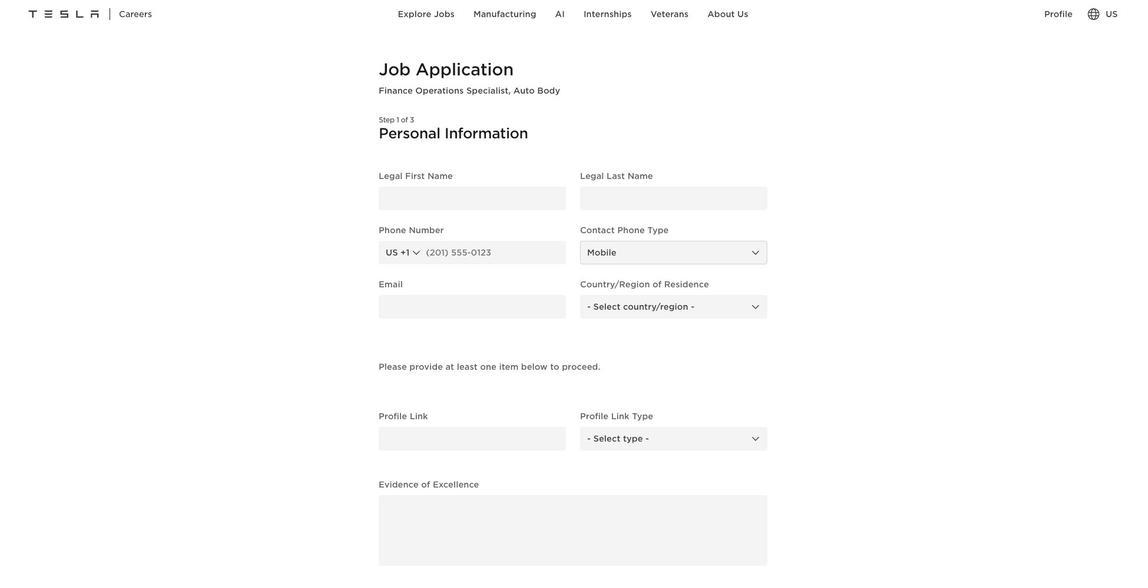 Task type: locate. For each thing, give the bounding box(es) containing it.
(201) 555-0123 field
[[426, 247, 559, 259]]

globe image
[[1087, 7, 1102, 21]]

None text field
[[379, 496, 768, 566]]



Task type: describe. For each thing, give the bounding box(es) containing it.
inline image
[[412, 248, 421, 257]]

tesla logo image
[[28, 7, 99, 21]]



Task type: vqa. For each thing, say whether or not it's contained in the screenshot.
Field
no



